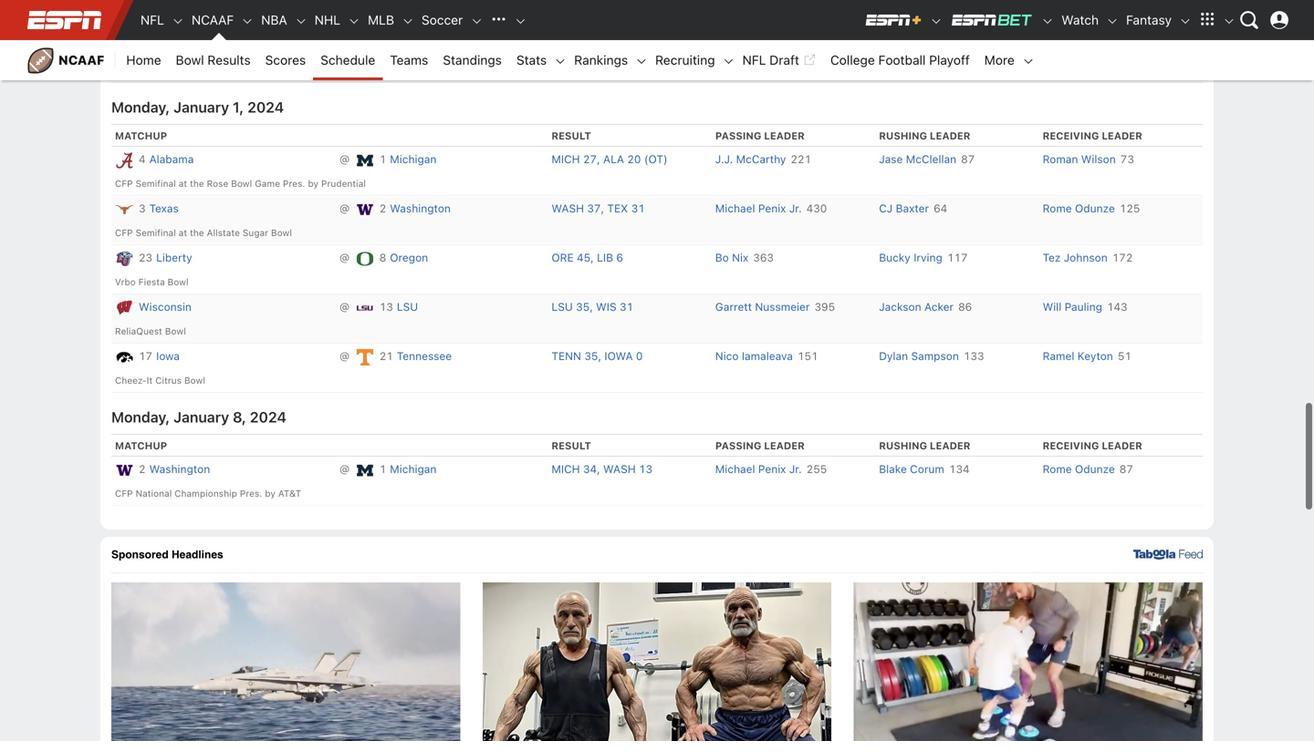 Task type: describe. For each thing, give the bounding box(es) containing it.
wash 37, tex 31
[[552, 202, 645, 215]]

64
[[934, 202, 947, 215]]

fantasy link
[[1119, 0, 1179, 40]]

4
[[139, 153, 146, 166]]

mich for mich 34, wash 13
[[552, 463, 580, 476]]

espn+ image
[[864, 13, 923, 27]]

bowl results
[[176, 52, 251, 68]]

michigan link for mich 27, ala 20 (ot)
[[390, 151, 437, 168]]

nix
[[732, 252, 749, 264]]

1 vertical spatial wash
[[603, 463, 636, 476]]

rome for rome odunze 87
[[1043, 463, 1072, 476]]

receiving for monday, january 8, 2024
[[1043, 441, 1099, 452]]

bo nix link
[[715, 252, 749, 264]]

penix for 430
[[758, 202, 786, 215]]

scores
[[265, 52, 306, 68]]

recruiting
[[655, 52, 715, 68]]

ramel keyton 51
[[1043, 350, 1132, 363]]

standings
[[443, 52, 502, 68]]

1 for mich 27, ala 20 (ot)
[[379, 153, 386, 166]]

2024 for monday, january 8, 2024
[[250, 409, 286, 426]]

1 for mich 34, wash 13
[[379, 463, 386, 476]]

nico iamaleava link
[[715, 350, 793, 363]]

oregon
[[390, 252, 428, 264]]

fantasy image
[[1179, 15, 1192, 28]]

395
[[814, 301, 835, 314]]

17 iowa
[[139, 350, 180, 363]]

ncaaf inside global navigation element
[[192, 12, 234, 27]]

rankings image
[[635, 55, 648, 68]]

passing for monday, january 8, 2024
[[715, 441, 761, 452]]

wyoming link
[[379, 38, 427, 55]]

rushing for monday, january 1, 2024
[[879, 130, 927, 142]]

leader up rome odunze 87 at the bottom
[[1102, 441, 1142, 452]]

irving
[[914, 252, 943, 264]]

tez johnson 172
[[1043, 252, 1133, 264]]

wilson
[[1081, 153, 1116, 166]]

2 lsu from the left
[[552, 301, 573, 314]]

363
[[753, 252, 774, 264]]

leader up 73
[[1102, 130, 1142, 142]]

mlb link
[[361, 0, 402, 40]]

watch
[[1062, 12, 1099, 27]]

acker
[[924, 301, 954, 314]]

rome odunze link for rome odunze 87
[[1043, 463, 1115, 476]]

michael penix jr. 255
[[715, 463, 827, 476]]

bowl
[[176, 52, 204, 68]]

global navigation element
[[18, 0, 1296, 40]]

nico
[[715, 350, 739, 363]]

21
[[379, 350, 393, 363]]

rankings link
[[567, 40, 635, 80]]

toledo
[[139, 40, 173, 53]]

rankings
[[574, 52, 628, 68]]

will
[[1043, 301, 1062, 314]]

86
[[958, 301, 972, 314]]

leader up 221 on the top of page
[[764, 130, 805, 142]]

ala
[[603, 153, 624, 166]]

@ for iowa
[[333, 350, 356, 363]]

rome odunze link for rome odunze 125
[[1043, 202, 1115, 215]]

bucky irving link
[[879, 252, 943, 264]]

oregon link
[[390, 249, 428, 267]]

31 for lsu 35, wis 31
[[620, 301, 633, 314]]

1 @ from the top
[[333, 40, 356, 53]]

0
[[636, 350, 643, 363]]

leader up 134
[[930, 441, 970, 452]]

michigan for mich 34, wash 13
[[390, 463, 437, 476]]

passing leader for monday, january 8, 2024
[[715, 441, 805, 452]]

roman wilson link
[[1043, 153, 1116, 166]]

stats image
[[554, 55, 567, 68]]

0 horizontal spatial more espn image
[[1194, 6, 1221, 34]]

ramel
[[1043, 350, 1074, 363]]

@ for alabama
[[333, 153, 356, 166]]

tucker gleason 184
[[715, 40, 820, 53]]

34,
[[583, 463, 600, 476]]

penix for 255
[[758, 463, 786, 476]]

lsu 35, wis 31 link
[[552, 301, 633, 314]]

0 horizontal spatial wash
[[552, 202, 584, 215]]

21 tennessee
[[379, 350, 452, 363]]

nba link
[[254, 0, 295, 40]]

151
[[798, 350, 818, 363]]

nfl draft link
[[735, 40, 823, 80]]

51
[[1118, 350, 1132, 363]]

jacquez stuart 99
[[879, 40, 975, 53]]

dylan sampson 133
[[879, 350, 984, 363]]

74
[[1128, 40, 1142, 53]]

lib
[[597, 252, 613, 264]]

tez johnson link
[[1043, 252, 1108, 264]]

schedule link
[[313, 40, 383, 80]]

nfl for nfl
[[141, 12, 164, 27]]

january for 8,
[[174, 409, 229, 426]]

mcclellan
[[906, 153, 957, 166]]

sponsored
[[111, 549, 169, 562]]

fantasy
[[1126, 12, 1172, 27]]

liberty link
[[156, 249, 192, 267]]

bo nix 363
[[715, 252, 774, 264]]

j.j. mccarthy 221
[[715, 153, 811, 166]]

external link image
[[803, 49, 816, 71]]

gleason
[[753, 40, 795, 53]]

odunze for 125
[[1075, 202, 1115, 215]]

35, for tenn
[[584, 350, 601, 363]]

nba image
[[295, 15, 307, 28]]

michael penix jr. 430
[[715, 202, 827, 215]]

rushing for monday, january 8, 2024
[[879, 441, 927, 452]]

michael for michael penix jr. 430
[[715, 202, 755, 215]]

1,
[[233, 99, 244, 116]]

scores link
[[258, 40, 313, 80]]

0 vertical spatial washington
[[390, 202, 451, 215]]

nfl for nfl draft
[[742, 52, 766, 68]]

home link
[[119, 40, 168, 80]]

221
[[791, 153, 811, 166]]

23
[[139, 252, 153, 264]]

bo
[[715, 252, 729, 264]]

1 horizontal spatial washington link
[[390, 200, 451, 217]]

wis
[[596, 301, 617, 314]]

nfl draft
[[742, 52, 799, 68]]

mlb
[[368, 12, 394, 27]]

monday, january 8, 2024
[[111, 409, 286, 426]]

wisconsin link
[[139, 299, 192, 316]]

leader up mcclellan
[[930, 130, 970, 142]]

espn bet image
[[1041, 15, 1054, 28]]

dylan
[[879, 350, 908, 363]]

3 texas
[[139, 202, 179, 215]]

0 horizontal spatial washington link
[[149, 461, 210, 478]]

watch image
[[1106, 15, 1119, 28]]

8
[[379, 252, 386, 264]]

recruiting image
[[722, 55, 735, 68]]

soccer link
[[414, 0, 470, 40]]

wash 37, tex 31 link
[[552, 202, 645, 215]]

mccarthy
[[736, 153, 786, 166]]

sponsored headlines
[[111, 549, 223, 562]]

soccer image
[[470, 15, 483, 28]]

bucky
[[879, 252, 911, 264]]

87 for jase mcclellan 87
[[961, 153, 975, 166]]

bucky irving 117
[[879, 252, 968, 264]]

nfl image
[[171, 15, 184, 28]]

37,
[[587, 202, 604, 215]]



Task type: locate. For each thing, give the bounding box(es) containing it.
(ot)
[[644, 153, 668, 166]]

1 lsu from the left
[[397, 301, 418, 314]]

1 1 michigan from the top
[[379, 153, 437, 166]]

jase
[[879, 153, 903, 166]]

michigan for mich 27, ala 20 (ot)
[[390, 153, 437, 166]]

31 right 'tex'
[[631, 202, 645, 215]]

rome for rome odunze 125
[[1043, 202, 1072, 215]]

nfl left nfl image
[[141, 12, 164, 27]]

16,
[[580, 40, 598, 53]]

1 monday, from the top
[[111, 99, 170, 116]]

0 vertical spatial michael penix jr. link
[[715, 202, 802, 215]]

1 vertical spatial 35,
[[584, 350, 601, 363]]

matchup down monday, january 8, 2024
[[115, 441, 167, 452]]

ore
[[552, 252, 574, 264]]

2024 right 1,
[[247, 99, 284, 116]]

receiving leader for monday, january 1, 2024
[[1043, 130, 1142, 142]]

1 rome odunze link from the top
[[1043, 202, 1115, 215]]

2 @ from the top
[[333, 153, 356, 166]]

0 vertical spatial mich
[[552, 153, 580, 166]]

0 horizontal spatial 2 washington
[[139, 463, 210, 476]]

0 vertical spatial passing leader
[[715, 130, 805, 142]]

0 horizontal spatial ncaaf
[[58, 52, 104, 68]]

125
[[1120, 202, 1140, 215]]

tez
[[1043, 252, 1061, 264]]

college football playoff
[[830, 52, 970, 68]]

standings link
[[436, 40, 509, 80]]

1 vertical spatial 1 michigan
[[379, 463, 437, 476]]

2 receiving from the top
[[1043, 441, 1099, 452]]

jackson acker link
[[879, 301, 954, 314]]

0 vertical spatial passing
[[715, 130, 761, 142]]

mich for mich 27, ala 20 (ot)
[[552, 153, 580, 166]]

lsu down oregon
[[397, 301, 418, 314]]

soccer
[[422, 12, 463, 27]]

1 1 from the top
[[379, 153, 386, 166]]

january left 1,
[[174, 99, 229, 116]]

2 washington down monday, january 8, 2024
[[139, 463, 210, 476]]

0 vertical spatial 2024
[[247, 99, 284, 116]]

1 vertical spatial 87
[[1120, 463, 1133, 476]]

monday,
[[111, 99, 170, 116], [111, 409, 170, 426]]

jr. left 430
[[789, 202, 802, 215]]

iamaleava
[[742, 350, 793, 363]]

college football playoff link
[[823, 40, 977, 80]]

1 michael from the top
[[715, 202, 755, 215]]

35, left wis
[[576, 301, 593, 314]]

january left 8,
[[174, 409, 229, 426]]

nhl image
[[348, 15, 361, 28]]

2 mich from the top
[[552, 463, 580, 476]]

odunze
[[1075, 202, 1115, 215], [1075, 463, 1115, 476]]

0 vertical spatial michigan link
[[390, 151, 437, 168]]

odunze for 87
[[1075, 463, 1115, 476]]

1 vertical spatial rome odunze link
[[1043, 463, 1115, 476]]

0 vertical spatial 2 washington
[[379, 202, 451, 215]]

teams
[[390, 52, 428, 68]]

espn plus image
[[930, 15, 943, 28]]

0 vertical spatial result
[[552, 130, 591, 142]]

2 passing leader from the top
[[715, 441, 805, 452]]

0 horizontal spatial 87
[[961, 153, 975, 166]]

receiving for monday, january 1, 2024
[[1043, 130, 1099, 142]]

receiving up roman wilson link
[[1043, 130, 1099, 142]]

1 vertical spatial 2 washington
[[139, 463, 210, 476]]

college
[[830, 52, 875, 68]]

monday, down home 'link'
[[111, 99, 170, 116]]

23 liberty
[[139, 252, 192, 264]]

1 michigan from the top
[[390, 153, 437, 166]]

receiving up rome odunze 87 at the bottom
[[1043, 441, 1099, 452]]

0 horizontal spatial nfl
[[141, 12, 164, 27]]

1 vertical spatial january
[[174, 409, 229, 426]]

0 vertical spatial receiving leader
[[1043, 130, 1142, 142]]

washington up "oregon" link
[[390, 202, 451, 215]]

receiving
[[1043, 130, 1099, 142], [1043, 441, 1099, 452]]

1 vertical spatial penix
[[758, 463, 786, 476]]

1 vertical spatial nfl
[[742, 52, 766, 68]]

1 horizontal spatial ncaaf
[[192, 12, 234, 27]]

255
[[806, 463, 827, 476]]

0 vertical spatial 1 michigan
[[379, 153, 437, 166]]

0 vertical spatial ncaaf
[[192, 12, 234, 27]]

1 january from the top
[[174, 99, 229, 116]]

1 vertical spatial 1
[[379, 463, 386, 476]]

134
[[949, 463, 970, 476]]

result for monday, january 8, 2024
[[552, 441, 591, 452]]

profile management image
[[1270, 11, 1289, 29]]

1 passing leader from the top
[[715, 130, 805, 142]]

nfl right recruiting icon
[[742, 52, 766, 68]]

430
[[806, 202, 827, 215]]

35, for lsu
[[576, 301, 593, 314]]

1 michigan for mich 34, wash 13
[[379, 463, 437, 476]]

tenn 35, iowa 0
[[552, 350, 643, 363]]

tennessee
[[397, 350, 452, 363]]

3 @ from the top
[[333, 202, 356, 215]]

1 michigan link from the top
[[390, 151, 437, 168]]

washington down monday, january 8, 2024
[[149, 463, 210, 476]]

31 for wash 37, tex 31
[[631, 202, 645, 215]]

1 vertical spatial 31
[[620, 301, 633, 314]]

1 vertical spatial matchup
[[115, 441, 167, 452]]

monday, january 1, 2024
[[111, 99, 284, 116]]

1 vertical spatial 2024
[[250, 409, 286, 426]]

rushing
[[879, 130, 927, 142], [879, 441, 927, 452]]

2 michigan from the top
[[390, 463, 437, 476]]

matchup for monday, january 1, 2024
[[115, 130, 167, 142]]

172
[[1112, 252, 1133, 264]]

monday, for monday, january 8, 2024
[[111, 409, 170, 426]]

michigan link
[[390, 151, 437, 168], [390, 461, 437, 478]]

2 odunze from the top
[[1075, 463, 1115, 476]]

1 vertical spatial passing
[[715, 441, 761, 452]]

1 vertical spatial rushing
[[879, 441, 927, 452]]

2 1 from the top
[[379, 463, 386, 476]]

1 matchup from the top
[[115, 130, 167, 142]]

receiving leader for monday, january 8, 2024
[[1043, 441, 1142, 452]]

0 horizontal spatial washington
[[149, 463, 210, 476]]

13 lsu
[[379, 301, 418, 314]]

result
[[552, 130, 591, 142], [552, 441, 591, 452]]

nfl link
[[133, 0, 171, 40]]

2 michael from the top
[[715, 463, 755, 476]]

1 vertical spatial 13
[[639, 463, 653, 476]]

2 down monday, january 8, 2024
[[139, 463, 146, 476]]

result for monday, january 1, 2024
[[552, 130, 591, 142]]

4 alabama
[[139, 153, 194, 166]]

0 vertical spatial 13
[[379, 301, 393, 314]]

alabama
[[149, 153, 194, 166]]

cj baxter 64
[[879, 202, 947, 215]]

0 vertical spatial matchup
[[115, 130, 167, 142]]

1 horizontal spatial 13
[[639, 463, 653, 476]]

2 rome odunze link from the top
[[1043, 463, 1115, 476]]

31 right wis
[[620, 301, 633, 314]]

0 vertical spatial washington link
[[390, 200, 451, 217]]

rushing up blake corum link
[[879, 441, 927, 452]]

baxter
[[896, 202, 929, 215]]

mich 27, ala 20 (ot)
[[552, 153, 668, 166]]

0 vertical spatial 31
[[631, 202, 645, 215]]

recruiting link
[[648, 40, 722, 80]]

8 oregon
[[379, 252, 428, 264]]

87 for rome odunze 87
[[1120, 463, 1133, 476]]

texas
[[149, 202, 179, 215]]

0 vertical spatial nfl
[[141, 12, 164, 27]]

rushing leader for monday, january 1, 2024
[[879, 130, 970, 142]]

1 vertical spatial michael
[[715, 463, 755, 476]]

35, left the iowa
[[584, 350, 601, 363]]

0 vertical spatial odunze
[[1075, 202, 1115, 215]]

rushing leader for monday, january 8, 2024
[[879, 441, 970, 452]]

more espn image
[[1194, 6, 1221, 34], [1223, 15, 1236, 28]]

1 vertical spatial result
[[552, 441, 591, 452]]

jr. left 255
[[789, 463, 802, 476]]

7 @ from the top
[[333, 463, 356, 476]]

blake
[[879, 463, 907, 476]]

nfl inside global navigation element
[[141, 12, 164, 27]]

0 horizontal spatial 13
[[379, 301, 393, 314]]

1 vertical spatial receiving
[[1043, 441, 1099, 452]]

45,
[[577, 252, 594, 264]]

rome odunze 87
[[1043, 463, 1133, 476]]

1 vertical spatial odunze
[[1075, 463, 1115, 476]]

2 rushing from the top
[[879, 441, 927, 452]]

0 vertical spatial wash
[[552, 202, 584, 215]]

0 horizontal spatial ncaaf link
[[18, 40, 115, 80]]

1 vertical spatial rushing leader
[[879, 441, 970, 452]]

mich left 27,
[[552, 153, 580, 166]]

@ for texas
[[333, 202, 356, 215]]

0 vertical spatial rushing leader
[[879, 130, 970, 142]]

michigan link for mich 34, wash 13
[[390, 461, 437, 478]]

0 vertical spatial january
[[174, 99, 229, 116]]

stuart
[[925, 40, 957, 53]]

2
[[379, 202, 386, 215], [139, 463, 146, 476]]

rushing leader up jase mcclellan 87
[[879, 130, 970, 142]]

1 result from the top
[[552, 130, 591, 142]]

2024 for monday, january 1, 2024
[[247, 99, 284, 116]]

2 january from the top
[[174, 409, 229, 426]]

4 @ from the top
[[333, 252, 356, 264]]

results
[[208, 52, 251, 68]]

passing leader up mccarthy in the top right of the page
[[715, 130, 805, 142]]

jr. for 255
[[789, 463, 802, 476]]

2 up 8
[[379, 202, 386, 215]]

passing leader up michael penix jr. 255
[[715, 441, 805, 452]]

iowa
[[156, 350, 180, 363]]

1 horizontal spatial lsu
[[552, 301, 573, 314]]

lsu left wis
[[552, 301, 573, 314]]

passing up michael penix jr. 255
[[715, 441, 761, 452]]

rushing up jase
[[879, 130, 927, 142]]

1 vertical spatial rome
[[1043, 463, 1072, 476]]

17
[[139, 350, 153, 363]]

receiving leader up roman wilson 73
[[1043, 130, 1142, 142]]

2 jr. from the top
[[789, 463, 802, 476]]

michael for michael penix jr. 255
[[715, 463, 755, 476]]

1 rushing from the top
[[879, 130, 927, 142]]

1 horizontal spatial more espn image
[[1223, 15, 1236, 28]]

passing leader for monday, january 1, 2024
[[715, 130, 805, 142]]

1 horizontal spatial nfl
[[742, 52, 766, 68]]

michael up bo nix link
[[715, 202, 755, 215]]

dylan sampson link
[[879, 350, 959, 363]]

1 horizontal spatial 2 washington
[[379, 202, 451, 215]]

1 horizontal spatial washington
[[390, 202, 451, 215]]

0 vertical spatial penix
[[758, 202, 786, 215]]

espn more sports home page image
[[485, 6, 512, 34]]

1 horizontal spatial 2
[[379, 202, 386, 215]]

1 penix from the top
[[758, 202, 786, 215]]

0 vertical spatial 35,
[[576, 301, 593, 314]]

0 horizontal spatial lsu
[[397, 301, 418, 314]]

ncaaf link left home 'link'
[[18, 40, 115, 80]]

january for 1,
[[174, 99, 229, 116]]

2 matchup from the top
[[115, 441, 167, 452]]

1 passing from the top
[[715, 130, 761, 142]]

1 vertical spatial michigan
[[390, 463, 437, 476]]

bowl results link
[[168, 40, 258, 80]]

1 horizontal spatial 87
[[1120, 463, 1133, 476]]

1 michael penix jr. link from the top
[[715, 202, 802, 215]]

garrett nussmeier 395
[[715, 301, 835, 314]]

jerjuan newton 74
[[1043, 40, 1142, 53]]

garrett
[[715, 301, 752, 314]]

1 vertical spatial jr.
[[789, 463, 802, 476]]

penix left 430
[[758, 202, 786, 215]]

penix left 255
[[758, 463, 786, 476]]

ncaaf link up bowl results on the left of the page
[[184, 0, 241, 40]]

1 vertical spatial passing leader
[[715, 441, 805, 452]]

0 vertical spatial receiving
[[1043, 130, 1099, 142]]

2 monday, from the top
[[111, 409, 170, 426]]

@ for washington
[[333, 463, 356, 476]]

0 horizontal spatial 2
[[139, 463, 146, 476]]

1 jr. from the top
[[789, 202, 802, 215]]

0 vertical spatial michigan
[[390, 153, 437, 166]]

1 vertical spatial 2
[[139, 463, 146, 476]]

will pauling link
[[1043, 301, 1102, 314]]

mlb image
[[402, 15, 414, 28]]

tenn 35, iowa 0 link
[[552, 350, 643, 363]]

garrett nussmeier link
[[715, 301, 810, 314]]

1 mich from the top
[[552, 153, 580, 166]]

more image
[[1022, 55, 1035, 68]]

receiving leader
[[1043, 130, 1142, 142], [1043, 441, 1142, 452]]

stats link
[[509, 40, 554, 80]]

washington link down monday, january 8, 2024
[[149, 461, 210, 478]]

michael left 255
[[715, 463, 755, 476]]

2 receiving leader from the top
[[1043, 441, 1142, 452]]

leader up michael penix jr. 255
[[764, 441, 805, 452]]

result up 34,
[[552, 441, 591, 452]]

2 1 michigan from the top
[[379, 463, 437, 476]]

1 receiving from the top
[[1043, 130, 1099, 142]]

michael
[[715, 202, 755, 215], [715, 463, 755, 476]]

0 vertical spatial rome odunze link
[[1043, 202, 1115, 215]]

2 washington for the leftmost washington link
[[139, 463, 210, 476]]

receiving leader up rome odunze 87 at the bottom
[[1043, 441, 1142, 452]]

wash left 37,
[[552, 202, 584, 215]]

espn bet image
[[950, 13, 1034, 27]]

jr. for 430
[[789, 202, 802, 215]]

passing for monday, january 1, 2024
[[715, 130, 761, 142]]

michael penix jr. link for michael penix jr. 255
[[715, 463, 802, 476]]

1 vertical spatial washington link
[[149, 461, 210, 478]]

2 michigan link from the top
[[390, 461, 437, 478]]

monday, for monday, january 1, 2024
[[111, 99, 170, 116]]

ncaaf right nfl image
[[192, 12, 234, 27]]

1 odunze from the top
[[1075, 202, 1115, 215]]

1 vertical spatial michael penix jr. link
[[715, 463, 802, 476]]

wyo
[[552, 40, 577, 53]]

27,
[[583, 153, 600, 166]]

penix
[[758, 202, 786, 215], [758, 463, 786, 476]]

0 vertical spatial 87
[[961, 153, 975, 166]]

1 vertical spatial receiving leader
[[1043, 441, 1142, 452]]

michael penix jr. link for michael penix jr. 430
[[715, 202, 802, 215]]

rome
[[1043, 202, 1072, 215], [1043, 463, 1072, 476]]

jackson
[[879, 301, 921, 314]]

mich left 34,
[[552, 463, 580, 476]]

0 vertical spatial rushing
[[879, 130, 927, 142]]

2 penix from the top
[[758, 463, 786, 476]]

keyton
[[1078, 350, 1113, 363]]

1 vertical spatial washington
[[149, 463, 210, 476]]

1 horizontal spatial ncaaf link
[[184, 0, 241, 40]]

2 washington
[[379, 202, 451, 215], [139, 463, 210, 476]]

@ for liberty
[[333, 252, 356, 264]]

1 vertical spatial michigan link
[[390, 461, 437, 478]]

michael penix jr. link down mccarthy in the top right of the page
[[715, 202, 802, 215]]

2 washington up "oregon" link
[[379, 202, 451, 215]]

more sports image
[[514, 15, 527, 28]]

2 rome from the top
[[1043, 463, 1072, 476]]

1 rushing leader from the top
[[879, 130, 970, 142]]

monday, down 17
[[111, 409, 170, 426]]

wash right 34,
[[603, 463, 636, 476]]

2 rushing leader from the top
[[879, 441, 970, 452]]

0 vertical spatial michael
[[715, 202, 755, 215]]

michigan
[[390, 153, 437, 166], [390, 463, 437, 476]]

tex
[[607, 202, 628, 215]]

13 right 34,
[[639, 463, 653, 476]]

0 vertical spatial rome
[[1043, 202, 1072, 215]]

stats
[[516, 52, 547, 68]]

0 vertical spatial monday,
[[111, 99, 170, 116]]

mich 34, wash 13 link
[[552, 463, 653, 476]]

michael penix jr. link left 255
[[715, 463, 802, 476]]

ore 45, lib 6
[[552, 252, 623, 264]]

5 @ from the top
[[333, 301, 356, 314]]

ncaaf image
[[241, 15, 254, 28]]

playoff
[[929, 52, 970, 68]]

ncaaf left home
[[58, 52, 104, 68]]

2 passing from the top
[[715, 441, 761, 452]]

1 michigan for mich 27, ala 20 (ot)
[[379, 153, 437, 166]]

2 michael penix jr. link from the top
[[715, 463, 802, 476]]

1 horizontal spatial wash
[[603, 463, 636, 476]]

13 left lsu link
[[379, 301, 393, 314]]

headlines
[[172, 549, 223, 562]]

1 vertical spatial mich
[[552, 463, 580, 476]]

iowa link
[[156, 348, 180, 365]]

passing up j.j. mccarthy link
[[715, 130, 761, 142]]

teams link
[[383, 40, 436, 80]]

8,
[[233, 409, 246, 426]]

2 washington for the right washington link
[[379, 202, 451, 215]]

2024 right 8,
[[250, 409, 286, 426]]

matchup up the 4
[[115, 130, 167, 142]]

6 @ from the top
[[333, 350, 356, 363]]

wyoming
[[379, 40, 427, 53]]

0 vertical spatial jr.
[[789, 202, 802, 215]]

result up 27,
[[552, 130, 591, 142]]

texas link
[[149, 200, 179, 217]]

lsu 35, wis 31
[[552, 301, 633, 314]]

0 vertical spatial 2
[[379, 202, 386, 215]]

1 vertical spatial monday,
[[111, 409, 170, 426]]

0 vertical spatial 1
[[379, 153, 386, 166]]

1 vertical spatial ncaaf
[[58, 52, 104, 68]]

117
[[947, 252, 968, 264]]

1 receiving leader from the top
[[1043, 130, 1142, 142]]

washington
[[390, 202, 451, 215], [149, 463, 210, 476]]

1 rome from the top
[[1043, 202, 1072, 215]]

washington link up "oregon" link
[[390, 200, 451, 217]]

rushing leader
[[879, 130, 970, 142], [879, 441, 970, 452]]

2 result from the top
[[552, 441, 591, 452]]

rushing leader up blake corum 134
[[879, 441, 970, 452]]

matchup for monday, january 8, 2024
[[115, 441, 167, 452]]



Task type: vqa. For each thing, say whether or not it's contained in the screenshot.
two
no



